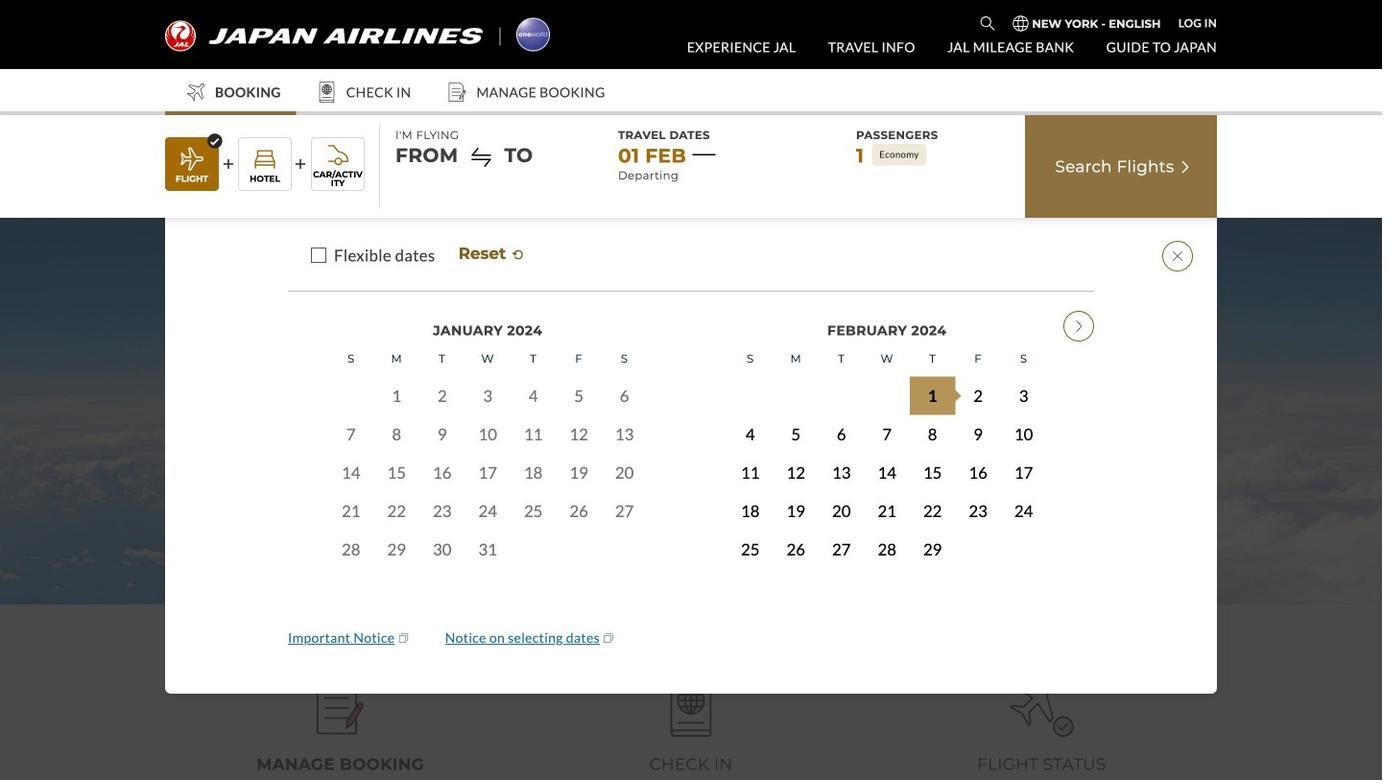 Task type: vqa. For each thing, say whether or not it's contained in the screenshot.
Flexible dates
no



Task type: locate. For each thing, give the bounding box(es) containing it.
1 wednesday element from the left
[[465, 341, 511, 377]]

wednesday element
[[465, 341, 511, 377], [865, 341, 910, 377]]

2 tuesday element from the left
[[819, 341, 865, 377]]

saturday element for friday element corresponding to first monday 'element' from the left
[[602, 341, 648, 377]]

thursday element
[[511, 341, 556, 377], [910, 341, 956, 377]]

friday element
[[556, 341, 602, 377], [956, 341, 1002, 377]]

2 thursday element from the left
[[910, 341, 956, 377]]

saturday element
[[602, 341, 648, 377], [1002, 341, 1047, 377]]

1 horizontal spatial saturday element
[[1002, 341, 1047, 377]]

1 monday element from the left
[[374, 341, 420, 377]]

2 sunday element from the left
[[728, 341, 774, 377]]

0 horizontal spatial thursday element
[[511, 341, 556, 377]]

saturday element for friday element for 1st monday 'element' from right
[[1002, 341, 1047, 377]]

monday element
[[374, 341, 420, 377], [774, 341, 819, 377]]

tuesday element
[[420, 341, 465, 377], [819, 341, 865, 377]]

0 horizontal spatial friday element
[[556, 341, 602, 377]]

sunday element
[[328, 341, 374, 377], [728, 341, 774, 377]]

1 sunday element from the left
[[328, 341, 374, 377]]

1 horizontal spatial monday element
[[774, 341, 819, 377]]

1 horizontal spatial tuesday element
[[819, 341, 865, 377]]

2 monday element from the left
[[774, 341, 819, 377]]

1 saturday element from the left
[[602, 341, 648, 377]]

0 horizontal spatial saturday element
[[602, 341, 648, 377]]

tab list
[[165, 666, 1218, 781]]

one world image
[[517, 18, 550, 51]]

1 tuesday element from the left
[[420, 341, 465, 377]]

2 wednesday element from the left
[[865, 341, 910, 377]]

0 horizontal spatial tuesday element
[[420, 341, 465, 377]]

2 friday element from the left
[[956, 341, 1002, 377]]

1 horizontal spatial wednesday element
[[865, 341, 910, 377]]

0 horizontal spatial monday element
[[374, 341, 420, 377]]

1 friday element from the left
[[556, 341, 602, 377]]

0 horizontal spatial sunday element
[[328, 341, 374, 377]]

0 horizontal spatial wednesday element
[[465, 341, 511, 377]]

tuesday element for first monday 'element' from the left
[[420, 341, 465, 377]]

2 saturday element from the left
[[1002, 341, 1047, 377]]

1 thursday element from the left
[[511, 341, 556, 377]]

1 horizontal spatial friday element
[[956, 341, 1002, 377]]

1 horizontal spatial sunday element
[[728, 341, 774, 377]]

wednesday element for the thursday element for friday element corresponding to first monday 'element' from the left
[[465, 341, 511, 377]]

1 horizontal spatial thursday element
[[910, 341, 956, 377]]



Task type: describe. For each thing, give the bounding box(es) containing it.
sunday element for first monday 'element' from the left
[[328, 341, 374, 377]]

friday element for first monday 'element' from the left
[[556, 341, 602, 377]]

japan airlines image
[[165, 21, 483, 51]]

close image
[[1163, 241, 1194, 272]]

sunday element for 1st monday 'element' from right
[[728, 341, 774, 377]]

thursday element for friday element corresponding to first monday 'element' from the left
[[511, 341, 556, 377]]

reset image
[[511, 247, 526, 263]]

friday element for 1st monday 'element' from right
[[956, 341, 1002, 377]]

thursday element for friday element for 1st monday 'element' from right
[[910, 341, 956, 377]]

wednesday element for the thursday element for friday element for 1st monday 'element' from right
[[865, 341, 910, 377]]

tuesday element for 1st monday 'element' from right
[[819, 341, 865, 377]]



